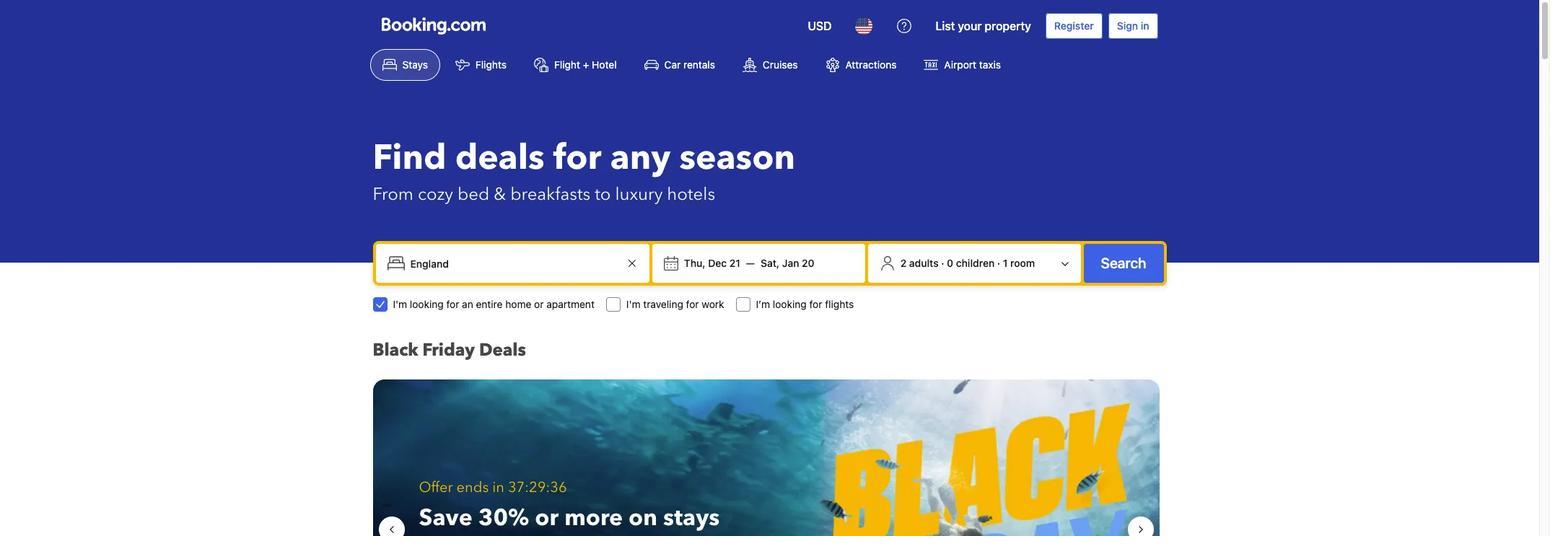 Task type: describe. For each thing, give the bounding box(es) containing it.
find
[[373, 134, 447, 182]]

i'm for i'm traveling for work
[[626, 298, 641, 310]]

jan
[[782, 257, 799, 269]]

2 adults · 0 children · 1 room
[[901, 257, 1035, 269]]

stays
[[663, 502, 720, 534]]

deals on stays image
[[373, 380, 1159, 536]]

flight + hotel
[[554, 58, 617, 71]]

for for an
[[446, 298, 459, 310]]

offer
[[419, 478, 453, 497]]

cruises link
[[730, 49, 810, 81]]

i'm traveling for work
[[626, 298, 724, 310]]

cozy
[[418, 183, 453, 206]]

stays
[[402, 58, 428, 71]]

from
[[373, 183, 414, 206]]

&
[[494, 183, 506, 206]]

or for apartment
[[534, 298, 544, 310]]

property
[[985, 19, 1031, 32]]

1 · from the left
[[941, 257, 944, 269]]

1
[[1003, 257, 1008, 269]]

sat,
[[761, 257, 780, 269]]

car rentals link
[[632, 49, 727, 81]]

on
[[629, 502, 658, 534]]

list
[[936, 19, 955, 32]]

airport taxis link
[[912, 49, 1013, 81]]

or for more
[[535, 502, 559, 534]]

usd button
[[799, 9, 840, 43]]

search button
[[1084, 244, 1164, 283]]

0
[[947, 257, 954, 269]]

entire
[[476, 298, 503, 310]]

attractions link
[[813, 49, 909, 81]]

black friday deals
[[373, 338, 526, 362]]

an
[[462, 298, 473, 310]]

to
[[595, 183, 611, 206]]

for for any
[[553, 134, 602, 182]]

register
[[1054, 19, 1094, 32]]

booking.com image
[[381, 17, 485, 35]]

flights
[[825, 298, 854, 310]]

thu, dec 21 button
[[678, 250, 746, 276]]

2 · from the left
[[997, 257, 1000, 269]]

search
[[1101, 255, 1146, 271]]

i'm looking for an entire home or apartment
[[393, 298, 595, 310]]

looking for i'm
[[773, 298, 807, 310]]

21
[[730, 257, 740, 269]]

register link
[[1046, 13, 1103, 39]]

for for flights
[[809, 298, 822, 310]]

20
[[802, 257, 815, 269]]

sat, jan 20 button
[[755, 250, 820, 276]]

airport
[[944, 58, 977, 71]]

save
[[419, 502, 473, 534]]

flights
[[476, 58, 507, 71]]

rentals
[[683, 58, 715, 71]]

thu, dec 21 — sat, jan 20
[[684, 257, 815, 269]]

breakfasts
[[510, 183, 591, 206]]

airport taxis
[[944, 58, 1001, 71]]

children
[[956, 257, 995, 269]]

in inside sign in link
[[1141, 19, 1149, 32]]

work
[[702, 298, 724, 310]]

room
[[1010, 257, 1035, 269]]



Task type: vqa. For each thing, say whether or not it's contained in the screenshot.
Booking Airport Taxi image
no



Task type: locate. For each thing, give the bounding box(es) containing it.
i'm looking for flights
[[756, 298, 854, 310]]

1 horizontal spatial i'm
[[626, 298, 641, 310]]

+
[[583, 58, 589, 71]]

1 horizontal spatial ·
[[997, 257, 1000, 269]]

stays link
[[370, 49, 440, 81]]

1 i'm from the left
[[393, 298, 407, 310]]

hotel
[[592, 58, 617, 71]]

i'm
[[393, 298, 407, 310], [626, 298, 641, 310]]

usd
[[808, 19, 832, 32]]

in inside offer ends in 37:29:36 save 30% or more on stays
[[492, 478, 504, 497]]

2
[[901, 257, 907, 269]]

thu,
[[684, 257, 706, 269]]

1 vertical spatial or
[[535, 502, 559, 534]]

looking
[[410, 298, 444, 310], [773, 298, 807, 310]]

1 horizontal spatial looking
[[773, 298, 807, 310]]

0 horizontal spatial looking
[[410, 298, 444, 310]]

0 horizontal spatial in
[[492, 478, 504, 497]]

for
[[553, 134, 602, 182], [446, 298, 459, 310], [686, 298, 699, 310], [809, 298, 822, 310]]

in right sign on the top
[[1141, 19, 1149, 32]]

adults
[[909, 257, 939, 269]]

0 vertical spatial in
[[1141, 19, 1149, 32]]

1 horizontal spatial in
[[1141, 19, 1149, 32]]

flights link
[[443, 49, 519, 81]]

1 looking from the left
[[410, 298, 444, 310]]

for left an
[[446, 298, 459, 310]]

2 looking from the left
[[773, 298, 807, 310]]

2 adults · 0 children · 1 room button
[[874, 250, 1075, 277]]

· left 1
[[997, 257, 1000, 269]]

looking right "i'm" on the left of the page
[[773, 298, 807, 310]]

sign in
[[1117, 19, 1149, 32]]

deals
[[479, 338, 526, 362]]

offer ends in 37:29:36 save 30% or more on stays
[[419, 478, 720, 534]]

· left 0
[[941, 257, 944, 269]]

for left work
[[686, 298, 699, 310]]

sign
[[1117, 19, 1138, 32]]

taxis
[[979, 58, 1001, 71]]

for left flights
[[809, 298, 822, 310]]

i'm left traveling
[[626, 298, 641, 310]]

any
[[610, 134, 671, 182]]

dec
[[708, 257, 727, 269]]

home
[[505, 298, 531, 310]]

flight
[[554, 58, 580, 71]]

deals
[[455, 134, 545, 182]]

apartment
[[547, 298, 595, 310]]

looking for i'm
[[410, 298, 444, 310]]

friday
[[423, 338, 475, 362]]

or right home
[[534, 298, 544, 310]]

cruises
[[763, 58, 798, 71]]

0 horizontal spatial ·
[[941, 257, 944, 269]]

30%
[[478, 502, 529, 534]]

luxury
[[615, 183, 663, 206]]

your
[[958, 19, 982, 32]]

flight + hotel link
[[522, 49, 629, 81]]

in
[[1141, 19, 1149, 32], [492, 478, 504, 497]]

0 horizontal spatial i'm
[[393, 298, 407, 310]]

hotels
[[667, 183, 715, 206]]

more
[[564, 502, 623, 534]]

black
[[373, 338, 418, 362]]

or down 37:29:36 on the left bottom of page
[[535, 502, 559, 534]]

list your property
[[936, 19, 1031, 32]]

i'm for i'm looking for an entire home or apartment
[[393, 298, 407, 310]]

sign in link
[[1108, 13, 1158, 39]]

i'm up black
[[393, 298, 407, 310]]

37:29:36
[[508, 478, 567, 497]]

for for work
[[686, 298, 699, 310]]

bed
[[458, 183, 490, 206]]

or
[[534, 298, 544, 310], [535, 502, 559, 534]]

car rentals
[[664, 58, 715, 71]]

—
[[746, 257, 755, 269]]

or inside offer ends in 37:29:36 save 30% or more on stays
[[535, 502, 559, 534]]

car
[[664, 58, 681, 71]]

attractions
[[846, 58, 897, 71]]

0 vertical spatial or
[[534, 298, 544, 310]]

·
[[941, 257, 944, 269], [997, 257, 1000, 269]]

for up to
[[553, 134, 602, 182]]

Where are you going? field
[[405, 250, 623, 276]]

looking left an
[[410, 298, 444, 310]]

traveling
[[643, 298, 683, 310]]

list your property link
[[927, 9, 1040, 43]]

season
[[679, 134, 795, 182]]

find deals for any season from cozy bed & breakfasts to luxury hotels
[[373, 134, 795, 206]]

in right ends
[[492, 478, 504, 497]]

for inside find deals for any season from cozy bed & breakfasts to luxury hotels
[[553, 134, 602, 182]]

ends
[[457, 478, 489, 497]]

2 i'm from the left
[[626, 298, 641, 310]]

1 vertical spatial in
[[492, 478, 504, 497]]

i'm
[[756, 298, 770, 310]]



